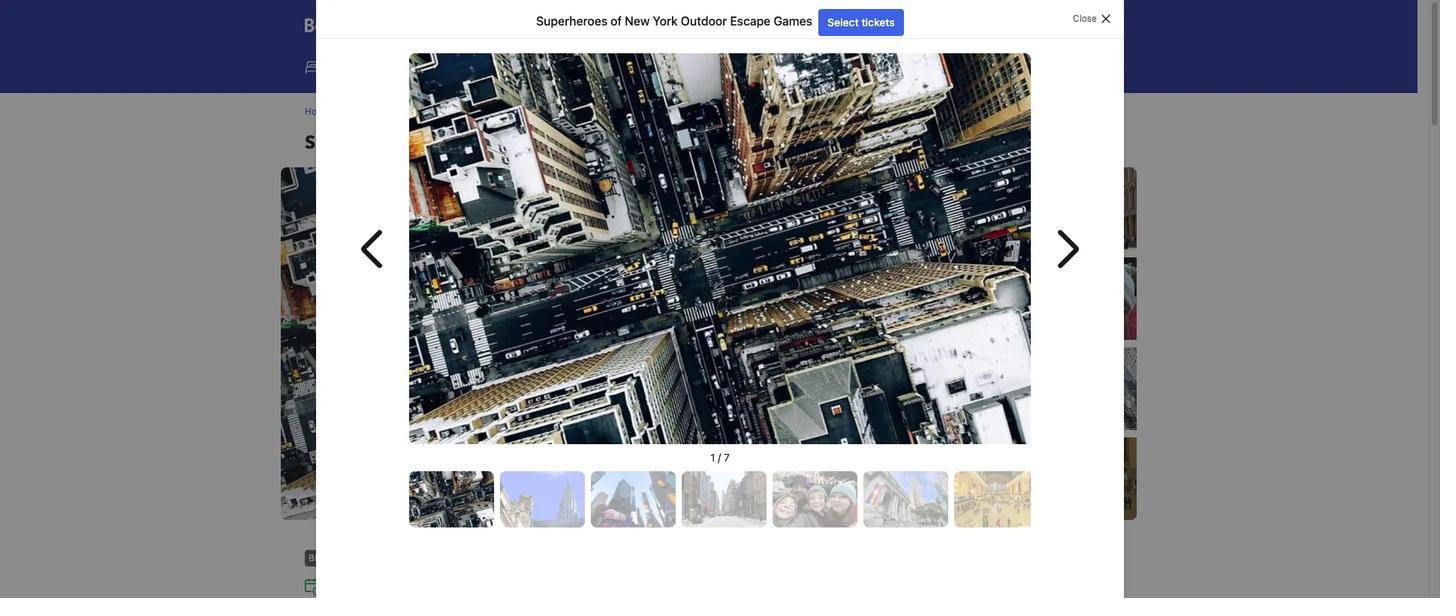 Task type: locate. For each thing, give the bounding box(es) containing it.
7
[[724, 451, 730, 464], [1068, 472, 1074, 485]]

0 vertical spatial 7
[[724, 451, 730, 464]]

taxis
[[841, 61, 864, 74]]

1 vertical spatial new
[[477, 106, 496, 117]]

0 vertical spatial new
[[625, 14, 650, 28]]

superheroes of new york outdoor escape games inside dialog
[[536, 14, 813, 28]]

superheroes down home link
[[305, 131, 416, 155]]

0 horizontal spatial games
[[591, 106, 620, 117]]

0 horizontal spatial escape
[[558, 106, 588, 117]]

0 vertical spatial york
[[653, 14, 678, 28]]

1 / 7
[[710, 451, 730, 464]]

1 vertical spatial games
[[591, 106, 620, 117]]

1 vertical spatial york
[[499, 106, 517, 117]]

flight
[[485, 61, 512, 74]]

/
[[718, 451, 721, 464]]

+
[[515, 61, 521, 74]]

new
[[625, 14, 650, 28], [477, 106, 496, 117], [443, 131, 484, 155]]

2 vertical spatial of
[[420, 131, 439, 155]]

0 vertical spatial of
[[611, 14, 622, 28]]

superheroes inside dialog
[[536, 14, 608, 28]]

1
[[710, 451, 715, 464]]

1 horizontal spatial 7
[[1068, 472, 1074, 485]]

new inside dialog
[[625, 14, 650, 28]]

superheroes
[[536, 14, 608, 28], [410, 106, 464, 117], [305, 131, 416, 155]]

superheroes of new york outdoor escape games
[[536, 14, 813, 28], [410, 106, 620, 117], [305, 131, 737, 155]]

superheroes down the flights
[[410, 106, 464, 117]]

sign
[[1071, 20, 1093, 33]]

escape inside dialog
[[730, 14, 771, 28]]

1 horizontal spatial games
[[677, 131, 737, 155]]

flights link
[[369, 51, 448, 84]]

airport taxis link
[[771, 51, 876, 84]]

of
[[611, 14, 622, 28], [466, 106, 475, 117], [420, 131, 439, 155]]

0 vertical spatial superheroes
[[536, 14, 608, 28]]

friday
[[334, 553, 360, 564]]

7 right all
[[1068, 472, 1074, 485]]

0 vertical spatial escape
[[730, 14, 771, 28]]

0 horizontal spatial of
[[420, 131, 439, 155]]

1 horizontal spatial of
[[466, 106, 475, 117]]

0 vertical spatial games
[[774, 14, 813, 28]]

home link
[[305, 105, 330, 119]]

0 vertical spatial outdoor
[[681, 14, 727, 28]]

2 vertical spatial york
[[488, 131, 527, 155]]

2 vertical spatial games
[[677, 131, 737, 155]]

photos
[[1077, 472, 1112, 485]]

7 for /
[[724, 451, 730, 464]]

games
[[774, 14, 813, 28], [591, 106, 620, 117], [677, 131, 737, 155]]

1 horizontal spatial escape
[[611, 131, 672, 155]]

hotel
[[524, 61, 550, 74]]

flights
[[403, 61, 435, 74]]

0 vertical spatial superheroes of new york outdoor escape games
[[536, 14, 813, 28]]

escape
[[730, 14, 771, 28], [558, 106, 588, 117], [611, 131, 672, 155]]

1 vertical spatial 7
[[1068, 472, 1074, 485]]

1 vertical spatial superheroes
[[410, 106, 464, 117]]

7 inside superheroes of new york outdoor escape games dialog
[[724, 451, 730, 464]]

deal
[[363, 553, 382, 564]]

sign in link
[[1062, 14, 1113, 41]]

1 vertical spatial superheroes of new york outdoor escape games
[[410, 106, 620, 117]]

flight + hotel
[[485, 61, 550, 74]]

games inside dialog
[[774, 14, 813, 28]]

outdoor
[[681, 14, 727, 28], [520, 106, 555, 117], [532, 131, 607, 155]]

2 horizontal spatial escape
[[730, 14, 771, 28]]

show
[[1024, 472, 1051, 485]]

york
[[653, 14, 678, 28], [499, 106, 517, 117], [488, 131, 527, 155]]

in
[[1095, 20, 1104, 33]]

0 horizontal spatial 7
[[724, 451, 730, 464]]

superheroes up hotel at the left
[[536, 14, 608, 28]]

2 horizontal spatial of
[[611, 14, 622, 28]]

7 right "/" on the bottom of the page
[[724, 451, 730, 464]]

2 horizontal spatial games
[[774, 14, 813, 28]]

1 vertical spatial of
[[466, 106, 475, 117]]



Task type: vqa. For each thing, say whether or not it's contained in the screenshot.
Select tickets
yes



Task type: describe. For each thing, give the bounding box(es) containing it.
2 vertical spatial escape
[[611, 131, 672, 155]]

booking.com image
[[305, 18, 413, 36]]

black
[[309, 553, 332, 564]]

car rentals
[[599, 61, 652, 74]]

2 vertical spatial new
[[443, 131, 484, 155]]

2 vertical spatial outdoor
[[532, 131, 607, 155]]

2 vertical spatial superheroes of new york outdoor escape games
[[305, 131, 737, 155]]

select tickets button
[[819, 9, 904, 36]]

all
[[1054, 472, 1065, 485]]

airport taxis
[[805, 61, 864, 74]]

close
[[1073, 13, 1097, 24]]

car rentals link
[[566, 51, 665, 84]]

select
[[828, 16, 859, 29]]

of inside superheroes of new york outdoor escape games dialog
[[611, 14, 622, 28]]

flight + hotel link
[[451, 51, 563, 84]]

stays link
[[293, 51, 366, 84]]

airport
[[805, 61, 838, 74]]

rentals
[[619, 61, 652, 74]]

1 vertical spatial outdoor
[[520, 106, 555, 117]]

stays
[[327, 61, 353, 74]]

outdoor inside superheroes of new york outdoor escape games dialog
[[681, 14, 727, 28]]

car
[[599, 61, 616, 74]]

black friday deal
[[309, 553, 382, 564]]

attractions
[[702, 61, 755, 74]]

7 for all
[[1068, 472, 1074, 485]]

select tickets
[[828, 16, 895, 29]]

superheroes of new york outdoor escape games dialog
[[316, 0, 1124, 599]]

2 vertical spatial superheroes
[[305, 131, 416, 155]]

tickets
[[862, 16, 895, 29]]

1 vertical spatial escape
[[558, 106, 588, 117]]

york inside superheroes of new york outdoor escape games dialog
[[653, 14, 678, 28]]

sign in
[[1071, 20, 1104, 33]]

home
[[305, 106, 330, 117]]

attractions link
[[668, 51, 768, 84]]

show all 7 photos
[[1024, 472, 1112, 485]]



